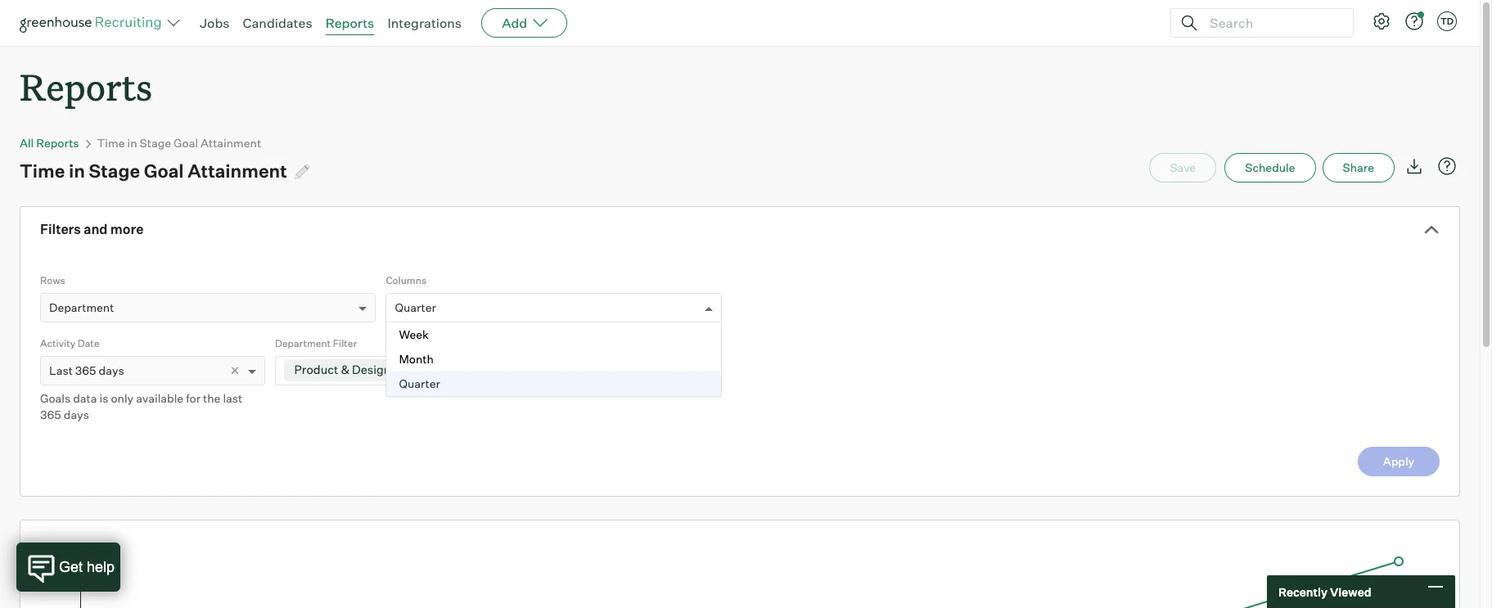 Task type: locate. For each thing, give the bounding box(es) containing it.
0 horizontal spatial days
[[64, 408, 89, 422]]

and
[[84, 221, 108, 238]]

365 right "last"
[[75, 364, 96, 378]]

xychart image
[[40, 521, 1440, 608]]

candidates
[[243, 15, 312, 31]]

department for department
[[49, 301, 114, 314]]

time right all reports link
[[97, 136, 125, 150]]

0 vertical spatial quarter option
[[395, 301, 436, 314]]

viewed
[[1330, 585, 1372, 599]]

0 vertical spatial stage
[[140, 136, 171, 150]]

0 vertical spatial attainment
[[201, 136, 261, 150]]

jobs link
[[200, 15, 230, 31]]

days
[[99, 364, 124, 378], [64, 408, 89, 422]]

0 horizontal spatial time
[[20, 160, 65, 182]]

goal
[[174, 136, 198, 150], [144, 160, 184, 182]]

attainment
[[201, 136, 261, 150], [188, 160, 287, 182]]

activity date
[[40, 337, 99, 350]]

add
[[502, 15, 527, 31]]

reports right all
[[36, 136, 79, 150]]

all reports link
[[20, 136, 79, 150]]

last 365 days option
[[49, 364, 124, 378]]

time in stage goal attainment
[[97, 136, 261, 150], [20, 160, 287, 182]]

quarter option up "week"
[[395, 301, 436, 314]]

department up product
[[275, 337, 331, 350]]

date
[[78, 337, 99, 350]]

available
[[136, 391, 183, 405]]

1 horizontal spatial days
[[99, 364, 124, 378]]

department up date
[[49, 301, 114, 314]]

clear all element
[[565, 357, 589, 385]]

stage
[[140, 136, 171, 150], [89, 160, 140, 182]]

365 down goals
[[40, 408, 61, 422]]

for
[[186, 391, 201, 405]]

1 vertical spatial quarter
[[399, 377, 440, 391]]

goals data is only available for the last 365 days
[[40, 391, 242, 422]]

1 vertical spatial time in stage goal attainment
[[20, 160, 287, 182]]

department filter
[[275, 337, 357, 350]]

1 vertical spatial goal
[[144, 160, 184, 182]]

rows
[[40, 274, 65, 287]]

schedule button
[[1225, 153, 1316, 183]]

week
[[399, 328, 429, 342]]

reports link
[[326, 15, 374, 31]]

0 vertical spatial time
[[97, 136, 125, 150]]

reports right candidates
[[326, 15, 374, 31]]

quarter
[[395, 301, 436, 314], [399, 377, 440, 391]]

filter
[[333, 337, 357, 350]]

quarter option down week option
[[387, 372, 721, 396]]

quarter up "week"
[[395, 301, 436, 314]]

filters and more
[[40, 221, 144, 238]]

all reports
[[20, 136, 79, 150]]

department
[[49, 301, 114, 314], [275, 337, 331, 350]]

columns
[[386, 274, 427, 287]]

None field
[[395, 294, 399, 324]]

1 vertical spatial attainment
[[188, 160, 287, 182]]

list box containing week
[[387, 323, 721, 396]]

365 inside goals data is only available for the last 365 days
[[40, 408, 61, 422]]

0 horizontal spatial 365
[[40, 408, 61, 422]]

configure image
[[1372, 11, 1392, 31]]

month option
[[387, 347, 721, 372]]

quarter option
[[395, 301, 436, 314], [387, 372, 721, 396]]

0 vertical spatial days
[[99, 364, 124, 378]]

quarter inside list box
[[399, 377, 440, 391]]

add button
[[481, 8, 567, 38]]

1 vertical spatial days
[[64, 408, 89, 422]]

reports
[[326, 15, 374, 31], [20, 62, 152, 111], [36, 136, 79, 150]]

days up is
[[99, 364, 124, 378]]

0 vertical spatial goal
[[174, 136, 198, 150]]

1 horizontal spatial time
[[97, 136, 125, 150]]

list box
[[387, 323, 721, 396]]

0 vertical spatial 365
[[75, 364, 96, 378]]

365
[[75, 364, 96, 378], [40, 408, 61, 422]]

share
[[1343, 161, 1374, 175]]

0 vertical spatial department
[[49, 301, 114, 314]]

1 vertical spatial department
[[275, 337, 331, 350]]

1 horizontal spatial department
[[275, 337, 331, 350]]

1 vertical spatial 365
[[40, 408, 61, 422]]

1 vertical spatial quarter option
[[387, 372, 721, 396]]

quarter down "month"
[[399, 377, 440, 391]]

td button
[[1434, 8, 1460, 34]]

1 vertical spatial reports
[[20, 62, 152, 111]]

days down data
[[64, 408, 89, 422]]

data
[[73, 391, 97, 405]]

td button
[[1438, 11, 1457, 31]]

reports down greenhouse recruiting image
[[20, 62, 152, 111]]

1 vertical spatial time
[[20, 160, 65, 182]]

0 horizontal spatial department
[[49, 301, 114, 314]]

recently viewed
[[1279, 585, 1372, 599]]

time down all reports link
[[20, 160, 65, 182]]

in
[[127, 136, 137, 150], [69, 160, 85, 182]]

recently
[[1279, 585, 1328, 599]]

1 vertical spatial in
[[69, 160, 85, 182]]

1 horizontal spatial in
[[127, 136, 137, 150]]

save and schedule this report to revisit it! element
[[1150, 153, 1225, 183]]

time
[[97, 136, 125, 150], [20, 160, 65, 182]]

clear all image
[[569, 368, 581, 379]]

0 vertical spatial quarter
[[395, 301, 436, 314]]

department for department filter
[[275, 337, 331, 350]]



Task type: describe. For each thing, give the bounding box(es) containing it.
only
[[111, 391, 134, 405]]

is
[[99, 391, 108, 405]]

schedule
[[1245, 161, 1295, 175]]

integrations
[[388, 15, 462, 31]]

last 365 days
[[49, 364, 124, 378]]

week option
[[387, 323, 721, 347]]

2 vertical spatial reports
[[36, 136, 79, 150]]

last
[[49, 364, 73, 378]]

last
[[223, 391, 242, 405]]

download image
[[1405, 156, 1424, 176]]

0 vertical spatial reports
[[326, 15, 374, 31]]

filters
[[40, 221, 81, 238]]

integrations link
[[388, 15, 462, 31]]

time in stage goal attainment link
[[97, 136, 261, 150]]

jobs
[[200, 15, 230, 31]]

days inside goals data is only available for the last 365 days
[[64, 408, 89, 422]]

0 horizontal spatial in
[[69, 160, 85, 182]]

product & design
[[294, 362, 391, 377]]

department option
[[49, 301, 114, 314]]

share button
[[1323, 153, 1395, 183]]

&
[[341, 362, 349, 377]]

more
[[110, 221, 144, 238]]

greenhouse recruiting image
[[20, 13, 167, 33]]

candidates link
[[243, 15, 312, 31]]

td
[[1441, 16, 1454, 27]]

goals
[[40, 391, 71, 405]]

1 vertical spatial stage
[[89, 160, 140, 182]]

0 vertical spatial time in stage goal attainment
[[97, 136, 261, 150]]

activity
[[40, 337, 75, 350]]

1 horizontal spatial 365
[[75, 364, 96, 378]]

product
[[294, 362, 338, 377]]

design
[[352, 362, 391, 377]]

faq image
[[1438, 156, 1457, 176]]

Search text field
[[1206, 11, 1338, 35]]

all
[[20, 136, 34, 150]]

month
[[399, 352, 434, 366]]

the
[[203, 391, 221, 405]]

0 vertical spatial in
[[127, 136, 137, 150]]

×
[[230, 361, 240, 379]]



Task type: vqa. For each thing, say whether or not it's contained in the screenshot.
recruiting efficiency button
no



